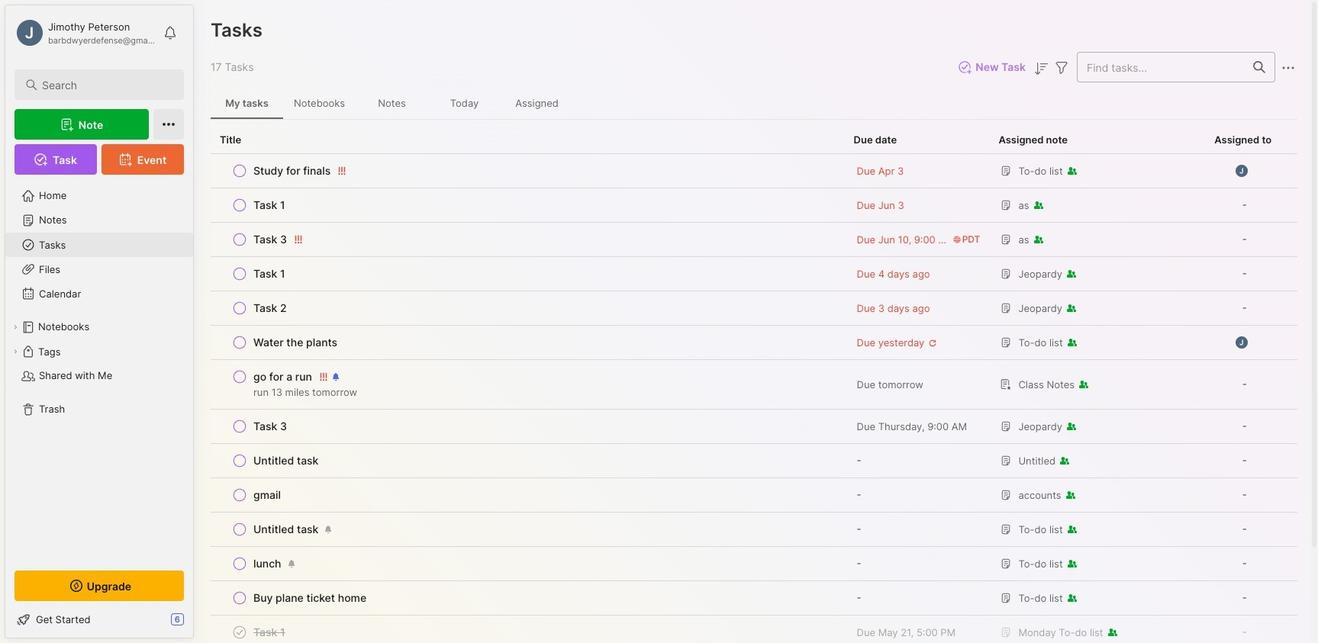 Task type: locate. For each thing, give the bounding box(es) containing it.
none search field inside main element
[[42, 76, 170, 94]]

task 1 13 cell
[[253, 625, 285, 640]]

water the plants 5 cell
[[253, 335, 337, 350]]

Help and Learning task checklist field
[[5, 608, 193, 632]]

buy plane ticket home 12 cell
[[253, 591, 367, 606]]

click to collapse image
[[193, 615, 204, 634]]

task 3 7 cell
[[253, 419, 287, 434]]

None search field
[[42, 76, 170, 94]]

filter tasks image
[[1053, 59, 1071, 77]]

Search text field
[[42, 78, 170, 92]]

untitled task 10 cell
[[253, 522, 319, 537]]

lunch 11 cell
[[253, 556, 281, 572]]

row
[[211, 154, 1298, 189], [220, 160, 836, 182], [211, 189, 1298, 223], [220, 195, 836, 216], [211, 223, 1298, 257], [220, 229, 836, 250], [211, 257, 1298, 292], [220, 263, 836, 285], [211, 292, 1298, 326], [220, 298, 836, 319], [211, 326, 1298, 360], [220, 332, 836, 353], [211, 360, 1298, 410], [220, 366, 836, 403], [211, 410, 1298, 444], [220, 416, 836, 437], [211, 444, 1298, 479], [220, 450, 836, 472], [211, 479, 1298, 513], [220, 485, 836, 506], [211, 513, 1298, 547], [220, 519, 836, 540], [211, 547, 1298, 582], [220, 553, 836, 575], [211, 582, 1298, 616], [220, 588, 836, 609], [211, 616, 1298, 643], [220, 622, 836, 643]]

Filter tasks field
[[1053, 57, 1071, 77]]

row group
[[211, 154, 1298, 643]]

task 1 1 cell
[[253, 198, 285, 213]]

main element
[[0, 0, 198, 643]]

More actions and view options field
[[1275, 57, 1298, 77]]

Find tasks… text field
[[1078, 55, 1244, 80]]

go for a run 6 cell
[[253, 369, 312, 385]]



Task type: vqa. For each thing, say whether or not it's contained in the screenshot.
Lunch 11 cell
yes



Task type: describe. For each thing, give the bounding box(es) containing it.
untitled task 8 cell
[[253, 453, 319, 469]]

Sort tasks by… field
[[1032, 58, 1050, 78]]

more actions and view options image
[[1279, 59, 1298, 77]]

expand tags image
[[11, 347, 20, 356]]

expand notebooks image
[[11, 323, 20, 332]]

task 3 2 cell
[[253, 232, 287, 247]]

gmail 9 cell
[[253, 488, 281, 503]]

Account field
[[15, 18, 156, 48]]

task 1 3 cell
[[253, 266, 285, 282]]

study for finals 0 cell
[[253, 163, 331, 179]]

task 2 4 cell
[[253, 301, 287, 316]]



